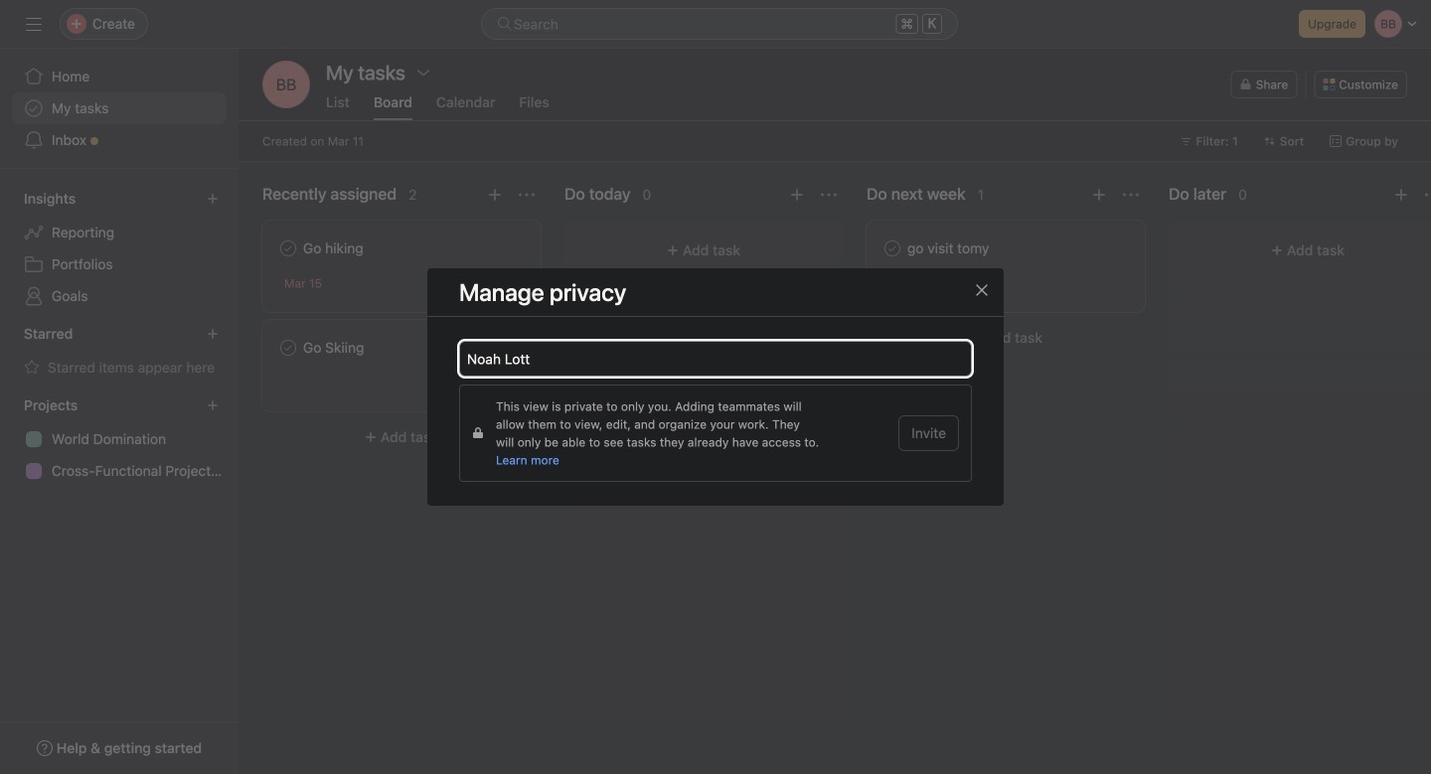 Task type: vqa. For each thing, say whether or not it's contained in the screenshot.
topmost Mark complete image
yes



Task type: locate. For each thing, give the bounding box(es) containing it.
1 horizontal spatial add task image
[[1393, 187, 1409, 203]]

0 vertical spatial mark complete image
[[276, 237, 300, 260]]

1 vertical spatial mark complete checkbox
[[276, 336, 300, 360]]

mark complete image
[[276, 237, 300, 260], [276, 336, 300, 360]]

Mark complete checkbox
[[881, 237, 904, 260], [276, 336, 300, 360]]

2 mark complete image from the top
[[276, 336, 300, 360]]

0 vertical spatial mark complete checkbox
[[881, 237, 904, 260]]

1 add task image from the left
[[487, 187, 503, 203]]

0 horizontal spatial mark complete checkbox
[[276, 336, 300, 360]]

global element
[[0, 49, 239, 168]]

Mark complete checkbox
[[276, 237, 300, 260]]

1 add task image from the left
[[789, 187, 805, 203]]

2 add task image from the left
[[1091, 187, 1107, 203]]

add task image
[[487, 187, 503, 203], [1091, 187, 1107, 203]]

add task image
[[789, 187, 805, 203], [1393, 187, 1409, 203]]

0 horizontal spatial add task image
[[487, 187, 503, 203]]

1 mark complete image from the top
[[276, 237, 300, 260]]

1 horizontal spatial mark complete checkbox
[[881, 237, 904, 260]]

insights element
[[0, 181, 239, 316]]

Add teammates by adding their name or email... text field
[[467, 347, 961, 371]]

1 vertical spatial mark complete image
[[276, 336, 300, 360]]

2 add task image from the left
[[1393, 187, 1409, 203]]

1 horizontal spatial add task image
[[1091, 187, 1107, 203]]

0 horizontal spatial add task image
[[789, 187, 805, 203]]

view profile settings image
[[262, 61, 310, 108]]



Task type: describe. For each thing, give the bounding box(es) containing it.
mark complete image
[[881, 237, 904, 260]]

mark complete image for mark complete option
[[276, 237, 300, 260]]

starred element
[[0, 316, 239, 388]]

mark complete image for bottom mark complete checkbox
[[276, 336, 300, 360]]

projects element
[[0, 388, 239, 491]]

close image
[[974, 282, 990, 298]]

hide sidebar image
[[26, 16, 42, 32]]



